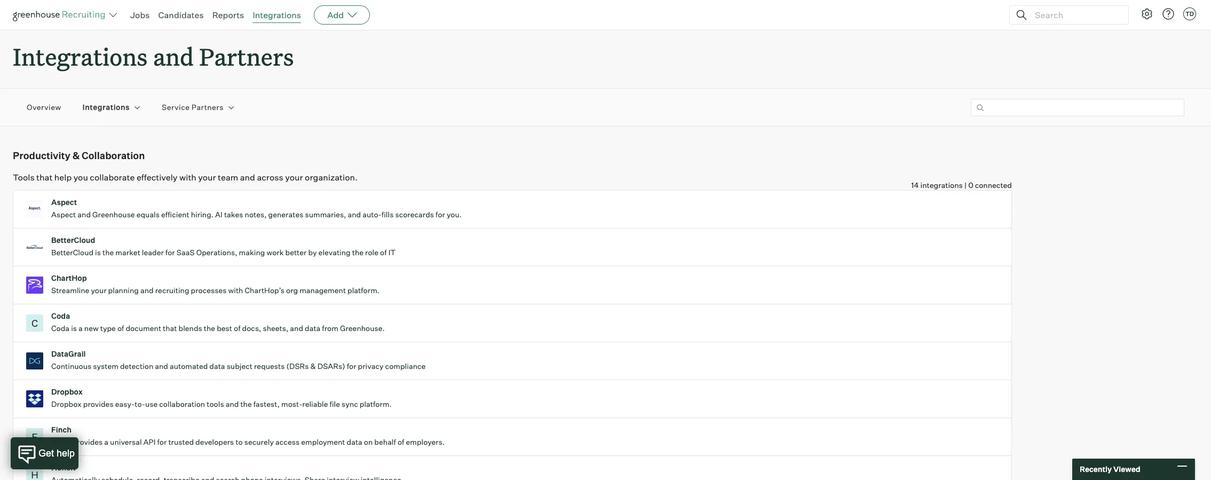 Task type: vqa. For each thing, say whether or not it's contained in the screenshot.
Finch Finch Provides A Universal Api For Trusted Developers To Securely Access Employment Data On Behalf Of Employers.
yes



Task type: describe. For each thing, give the bounding box(es) containing it.
candidates
[[158, 10, 204, 20]]

the left market
[[103, 248, 114, 257]]

to
[[236, 437, 243, 447]]

provides for a
[[72, 437, 103, 447]]

requests
[[254, 362, 285, 371]]

service
[[162, 103, 190, 112]]

|
[[965, 181, 967, 190]]

universal
[[110, 437, 142, 447]]

by
[[308, 248, 317, 257]]

1 aspect from the top
[[51, 198, 77, 207]]

role
[[365, 248, 379, 257]]

integrations for the top integrations link
[[253, 10, 301, 20]]

1 horizontal spatial your
[[198, 172, 216, 183]]

from
[[322, 324, 339, 333]]

add button
[[314, 5, 370, 25]]

service partners
[[162, 103, 224, 112]]

productivity
[[13, 150, 70, 161]]

securely
[[244, 437, 274, 447]]

you
[[74, 172, 88, 183]]

coda coda is a new type of document that blends the best of docs, sheets, and data from greenhouse.
[[51, 311, 385, 333]]

overview link
[[27, 102, 61, 113]]

the left role
[[352, 248, 364, 257]]

collaboration
[[82, 150, 145, 161]]

tools that help you collaborate effectively with your team and across your organization.
[[13, 172, 358, 183]]

configure image
[[1141, 7, 1154, 20]]

14
[[912, 181, 919, 190]]

fastest,
[[254, 400, 280, 409]]

0 vertical spatial integrations link
[[253, 10, 301, 20]]

add
[[327, 10, 344, 20]]

f
[[32, 431, 38, 443]]

of inside bettercloud bettercloud is the market leader for saas operations, making work better by elevating the role of it
[[380, 248, 387, 257]]

trusted
[[168, 437, 194, 447]]

subject
[[227, 362, 253, 371]]

tools
[[13, 172, 35, 183]]

and inside dropbox dropbox provides easy-to-use collaboration tools and the fastest, most-reliable file sync platform.
[[226, 400, 239, 409]]

collaboration
[[159, 400, 205, 409]]

jobs link
[[130, 10, 150, 20]]

fills
[[382, 210, 394, 219]]

employment
[[301, 437, 345, 447]]

detection
[[120, 362, 153, 371]]

saas
[[177, 248, 195, 257]]

0 horizontal spatial integrations link
[[83, 102, 130, 113]]

reports link
[[212, 10, 244, 20]]

finch finch provides a universal api for trusted developers to securely access employment data on behalf of employers.
[[51, 425, 445, 447]]

a for f
[[104, 437, 108, 447]]

2 aspect from the top
[[51, 210, 76, 219]]

sheets,
[[263, 324, 289, 333]]

td button
[[1182, 5, 1199, 22]]

and inside charthop streamline your planning and recruiting processes with charthop's org management platform.
[[140, 286, 154, 295]]

planning
[[108, 286, 139, 295]]

you.
[[447, 210, 462, 219]]

developers
[[196, 437, 234, 447]]

work
[[267, 248, 284, 257]]

greenhouse
[[92, 210, 135, 219]]

docs,
[[242, 324, 261, 333]]

with inside charthop streamline your planning and recruiting processes with charthop's org management platform.
[[228, 286, 243, 295]]

efficient
[[161, 210, 189, 219]]

1 finch from the top
[[51, 425, 72, 434]]

1 coda from the top
[[51, 311, 70, 321]]

0
[[969, 181, 974, 190]]

tools
[[207, 400, 224, 409]]

streamline
[[51, 286, 89, 295]]

and inside coda coda is a new type of document that blends the best of docs, sheets, and data from greenhouse.
[[290, 324, 303, 333]]

employers.
[[406, 437, 445, 447]]

datagrail continuous system detection and automated data subject requests (dsrs & dsars) for privacy compliance
[[51, 349, 426, 371]]

effectively
[[137, 172, 178, 183]]

document
[[126, 324, 161, 333]]

platform. inside charthop streamline your planning and recruiting processes with charthop's org management platform.
[[348, 286, 380, 295]]

14 integrations | 0 connected
[[912, 181, 1012, 190]]

1 vertical spatial partners
[[192, 103, 224, 112]]

file
[[330, 400, 340, 409]]

leader
[[142, 248, 164, 257]]

1 dropbox from the top
[[51, 387, 83, 396]]

automated
[[170, 362, 208, 371]]

summaries,
[[305, 210, 346, 219]]

ai
[[215, 210, 223, 219]]

scorecards
[[395, 210, 434, 219]]

help
[[54, 172, 72, 183]]

hiring.
[[191, 210, 214, 219]]

provides for easy-
[[83, 400, 114, 409]]

access
[[276, 437, 300, 447]]

reliable
[[302, 400, 328, 409]]

data inside coda coda is a new type of document that blends the best of docs, sheets, and data from greenhouse.
[[305, 324, 321, 333]]

system
[[93, 362, 119, 371]]

equals
[[137, 210, 160, 219]]

0 vertical spatial that
[[36, 172, 53, 183]]

charthop's
[[245, 286, 285, 295]]

processes
[[191, 286, 227, 295]]

is for a
[[71, 324, 77, 333]]

bettercloud bettercloud is the market leader for saas operations, making work better by elevating the role of it
[[51, 236, 396, 257]]

of right best
[[234, 324, 241, 333]]

team
[[218, 172, 238, 183]]

connected
[[975, 181, 1012, 190]]



Task type: locate. For each thing, give the bounding box(es) containing it.
partners
[[199, 41, 294, 72], [192, 103, 224, 112]]

and
[[153, 41, 194, 72], [240, 172, 255, 183], [78, 210, 91, 219], [348, 210, 361, 219], [140, 286, 154, 295], [290, 324, 303, 333], [155, 362, 168, 371], [226, 400, 239, 409]]

provides inside dropbox dropbox provides easy-to-use collaboration tools and the fastest, most-reliable file sync platform.
[[83, 400, 114, 409]]

privacy
[[358, 362, 384, 371]]

reports
[[212, 10, 244, 20]]

notes,
[[245, 210, 267, 219]]

of right "behalf"
[[398, 437, 404, 447]]

charthop
[[51, 274, 87, 283]]

platform. inside dropbox dropbox provides easy-to-use collaboration tools and the fastest, most-reliable file sync platform.
[[360, 400, 392, 409]]

and right 'sheets,'
[[290, 324, 303, 333]]

integrations link up collaboration
[[83, 102, 130, 113]]

dropbox
[[51, 387, 83, 396], [51, 400, 82, 409]]

for inside the "datagrail continuous system detection and automated data subject requests (dsrs & dsars) for privacy compliance"
[[347, 362, 356, 371]]

1 vertical spatial with
[[228, 286, 243, 295]]

& inside the "datagrail continuous system detection and automated data subject requests (dsrs & dsars) for privacy compliance"
[[311, 362, 316, 371]]

api
[[143, 437, 156, 447]]

partners right the service
[[192, 103, 224, 112]]

continuous
[[51, 362, 91, 371]]

0 vertical spatial dropbox
[[51, 387, 83, 396]]

for left privacy
[[347, 362, 356, 371]]

blends
[[179, 324, 202, 333]]

type
[[100, 324, 116, 333]]

integrations up collaboration
[[83, 103, 130, 112]]

1 vertical spatial data
[[210, 362, 225, 371]]

for inside bettercloud bettercloud is the market leader for saas operations, making work better by elevating the role of it
[[165, 248, 175, 257]]

dropbox dropbox provides easy-to-use collaboration tools and the fastest, most-reliable file sync platform.
[[51, 387, 392, 409]]

and left greenhouse
[[78, 210, 91, 219]]

1 horizontal spatial integrations link
[[253, 10, 301, 20]]

for left saas
[[165, 248, 175, 257]]

finch up honeit
[[51, 437, 71, 447]]

0 vertical spatial provides
[[83, 400, 114, 409]]

operations,
[[196, 248, 237, 257]]

integrations link right reports
[[253, 10, 301, 20]]

a left new in the left bottom of the page
[[79, 324, 83, 333]]

& up you
[[72, 150, 80, 161]]

provides inside finch finch provides a universal api for trusted developers to securely access employment data on behalf of employers.
[[72, 437, 103, 447]]

platform. right sync
[[360, 400, 392, 409]]

easy-
[[115, 400, 135, 409]]

integrations link
[[253, 10, 301, 20], [83, 102, 130, 113]]

2 vertical spatial integrations
[[83, 103, 130, 112]]

provides up honeit
[[72, 437, 103, 447]]

integrations right reports
[[253, 10, 301, 20]]

1 horizontal spatial is
[[95, 248, 101, 257]]

&
[[72, 150, 80, 161], [311, 362, 316, 371]]

1 horizontal spatial &
[[311, 362, 316, 371]]

0 horizontal spatial data
[[210, 362, 225, 371]]

aspect aspect and greenhouse equals efficient hiring. ai takes notes, generates summaries, and auto-fills scorecards for you.
[[51, 198, 462, 219]]

0 vertical spatial partners
[[199, 41, 294, 72]]

the inside dropbox dropbox provides easy-to-use collaboration tools and the fastest, most-reliable file sync platform.
[[241, 400, 252, 409]]

0 vertical spatial data
[[305, 324, 321, 333]]

with right processes
[[228, 286, 243, 295]]

1 horizontal spatial with
[[228, 286, 243, 295]]

greenhouse.
[[340, 324, 385, 333]]

jobs
[[130, 10, 150, 20]]

1 bettercloud from the top
[[51, 236, 95, 245]]

dsars)
[[318, 362, 345, 371]]

finch
[[51, 425, 72, 434], [51, 437, 71, 447]]

with
[[179, 172, 196, 183], [228, 286, 243, 295]]

0 horizontal spatial your
[[91, 286, 107, 295]]

is inside bettercloud bettercloud is the market leader for saas operations, making work better by elevating the role of it
[[95, 248, 101, 257]]

0 vertical spatial bettercloud
[[51, 236, 95, 245]]

1 vertical spatial is
[[71, 324, 77, 333]]

1 vertical spatial platform.
[[360, 400, 392, 409]]

data left from
[[305, 324, 321, 333]]

1 vertical spatial &
[[311, 362, 316, 371]]

0 vertical spatial a
[[79, 324, 83, 333]]

0 horizontal spatial &
[[72, 150, 80, 161]]

provides left easy- at the left bottom of page
[[83, 400, 114, 409]]

and down candidates
[[153, 41, 194, 72]]

2 horizontal spatial your
[[285, 172, 303, 183]]

the
[[103, 248, 114, 257], [352, 248, 364, 257], [204, 324, 215, 333], [241, 400, 252, 409]]

for inside finch finch provides a universal api for trusted developers to securely access employment data on behalf of employers.
[[157, 437, 167, 447]]

provides
[[83, 400, 114, 409], [72, 437, 103, 447]]

0 horizontal spatial a
[[79, 324, 83, 333]]

honeit link
[[13, 456, 1012, 480]]

recruiting
[[155, 286, 189, 295]]

integrations down greenhouse recruiting image
[[13, 41, 148, 72]]

bettercloud
[[51, 236, 95, 245], [51, 248, 93, 257]]

data left subject
[[210, 362, 225, 371]]

0 horizontal spatial is
[[71, 324, 77, 333]]

and right the team
[[240, 172, 255, 183]]

recently
[[1080, 465, 1112, 474]]

0 vertical spatial aspect
[[51, 198, 77, 207]]

1 vertical spatial integrations link
[[83, 102, 130, 113]]

c
[[31, 317, 38, 329]]

td
[[1186, 10, 1195, 18]]

0 vertical spatial integrations
[[253, 10, 301, 20]]

a left "universal"
[[104, 437, 108, 447]]

is left market
[[95, 248, 101, 257]]

your inside charthop streamline your planning and recruiting processes with charthop's org management platform.
[[91, 286, 107, 295]]

data
[[305, 324, 321, 333], [210, 362, 225, 371], [347, 437, 362, 447]]

0 vertical spatial coda
[[51, 311, 70, 321]]

across
[[257, 172, 283, 183]]

of left it at the left bottom of the page
[[380, 248, 387, 257]]

data inside the "datagrail continuous system detection and automated data subject requests (dsrs & dsars) for privacy compliance"
[[210, 362, 225, 371]]

and right tools
[[226, 400, 239, 409]]

1 vertical spatial coda
[[51, 324, 69, 333]]

generates
[[268, 210, 304, 219]]

a for c
[[79, 324, 83, 333]]

integrations and partners
[[13, 41, 294, 72]]

best
[[217, 324, 232, 333]]

td button
[[1184, 7, 1197, 20]]

1 horizontal spatial a
[[104, 437, 108, 447]]

1 vertical spatial a
[[104, 437, 108, 447]]

recently viewed
[[1080, 465, 1141, 474]]

1 vertical spatial that
[[163, 324, 177, 333]]

1 vertical spatial aspect
[[51, 210, 76, 219]]

2 horizontal spatial data
[[347, 437, 362, 447]]

sync
[[342, 400, 358, 409]]

0 vertical spatial finch
[[51, 425, 72, 434]]

that
[[36, 172, 53, 183], [163, 324, 177, 333]]

for right api
[[157, 437, 167, 447]]

it
[[389, 248, 396, 257]]

most-
[[281, 400, 302, 409]]

0 vertical spatial with
[[179, 172, 196, 183]]

0 vertical spatial &
[[72, 150, 80, 161]]

the left best
[[204, 324, 215, 333]]

1 horizontal spatial data
[[305, 324, 321, 333]]

1 horizontal spatial that
[[163, 324, 177, 333]]

your left planning
[[91, 286, 107, 295]]

honeit
[[51, 463, 76, 472]]

for inside aspect aspect and greenhouse equals efficient hiring. ai takes notes, generates summaries, and auto-fills scorecards for you.
[[436, 210, 445, 219]]

integrations for left integrations link
[[83, 103, 130, 112]]

productivity & collaboration
[[13, 150, 145, 161]]

and right detection
[[155, 362, 168, 371]]

the left fastest,
[[241, 400, 252, 409]]

management
[[300, 286, 346, 295]]

auto-
[[363, 210, 382, 219]]

making
[[239, 248, 265, 257]]

with right effectively
[[179, 172, 196, 183]]

of
[[380, 248, 387, 257], [117, 324, 124, 333], [234, 324, 241, 333], [398, 437, 404, 447]]

and left the 'auto-'
[[348, 210, 361, 219]]

data left on
[[347, 437, 362, 447]]

2 finch from the top
[[51, 437, 71, 447]]

2 vertical spatial data
[[347, 437, 362, 447]]

datagrail
[[51, 349, 86, 358]]

your right across
[[285, 172, 303, 183]]

greenhouse recruiting image
[[13, 9, 109, 21]]

is for the
[[95, 248, 101, 257]]

service partners link
[[162, 102, 224, 113]]

a
[[79, 324, 83, 333], [104, 437, 108, 447]]

on
[[364, 437, 373, 447]]

1 vertical spatial dropbox
[[51, 400, 82, 409]]

new
[[84, 324, 99, 333]]

candidates link
[[158, 10, 204, 20]]

2 dropbox from the top
[[51, 400, 82, 409]]

a inside coda coda is a new type of document that blends the best of docs, sheets, and data from greenhouse.
[[79, 324, 83, 333]]

1 vertical spatial provides
[[72, 437, 103, 447]]

finch right f
[[51, 425, 72, 434]]

better
[[285, 248, 307, 257]]

Search text field
[[1033, 7, 1119, 23]]

for left you.
[[436, 210, 445, 219]]

of inside finch finch provides a universal api for trusted developers to securely access employment data on behalf of employers.
[[398, 437, 404, 447]]

overview
[[27, 103, 61, 112]]

1 vertical spatial finch
[[51, 437, 71, 447]]

elevating
[[319, 248, 351, 257]]

to-
[[135, 400, 145, 409]]

0 vertical spatial is
[[95, 248, 101, 257]]

compliance
[[385, 362, 426, 371]]

0 horizontal spatial that
[[36, 172, 53, 183]]

that left the help
[[36, 172, 53, 183]]

is left new in the left bottom of the page
[[71, 324, 77, 333]]

1 vertical spatial integrations
[[13, 41, 148, 72]]

org
[[286, 286, 298, 295]]

and right planning
[[140, 286, 154, 295]]

1 vertical spatial bettercloud
[[51, 248, 93, 257]]

aspect
[[51, 198, 77, 207], [51, 210, 76, 219]]

partners down reports
[[199, 41, 294, 72]]

and inside the "datagrail continuous system detection and automated data subject requests (dsrs & dsars) for privacy compliance"
[[155, 362, 168, 371]]

integrations for integrations and partners
[[13, 41, 148, 72]]

takes
[[224, 210, 243, 219]]

a inside finch finch provides a universal api for trusted developers to securely access employment data on behalf of employers.
[[104, 437, 108, 447]]

platform. up the greenhouse.
[[348, 286, 380, 295]]

charthop streamline your planning and recruiting processes with charthop's org management platform.
[[51, 274, 380, 295]]

platform.
[[348, 286, 380, 295], [360, 400, 392, 409]]

collaborate
[[90, 172, 135, 183]]

that inside coda coda is a new type of document that blends the best of docs, sheets, and data from greenhouse.
[[163, 324, 177, 333]]

& right (dsrs at the bottom of page
[[311, 362, 316, 371]]

0 vertical spatial platform.
[[348, 286, 380, 295]]

2 coda from the top
[[51, 324, 69, 333]]

2 bettercloud from the top
[[51, 248, 93, 257]]

of right type
[[117, 324, 124, 333]]

the inside coda coda is a new type of document that blends the best of docs, sheets, and data from greenhouse.
[[204, 324, 215, 333]]

is inside coda coda is a new type of document that blends the best of docs, sheets, and data from greenhouse.
[[71, 324, 77, 333]]

that left blends
[[163, 324, 177, 333]]

your left the team
[[198, 172, 216, 183]]

(dsrs
[[286, 362, 309, 371]]

behalf
[[375, 437, 396, 447]]

0 horizontal spatial with
[[179, 172, 196, 183]]

data inside finch finch provides a universal api for trusted developers to securely access employment data on behalf of employers.
[[347, 437, 362, 447]]

viewed
[[1114, 465, 1141, 474]]

market
[[116, 248, 140, 257]]

None text field
[[971, 99, 1185, 116]]

use
[[145, 400, 158, 409]]



